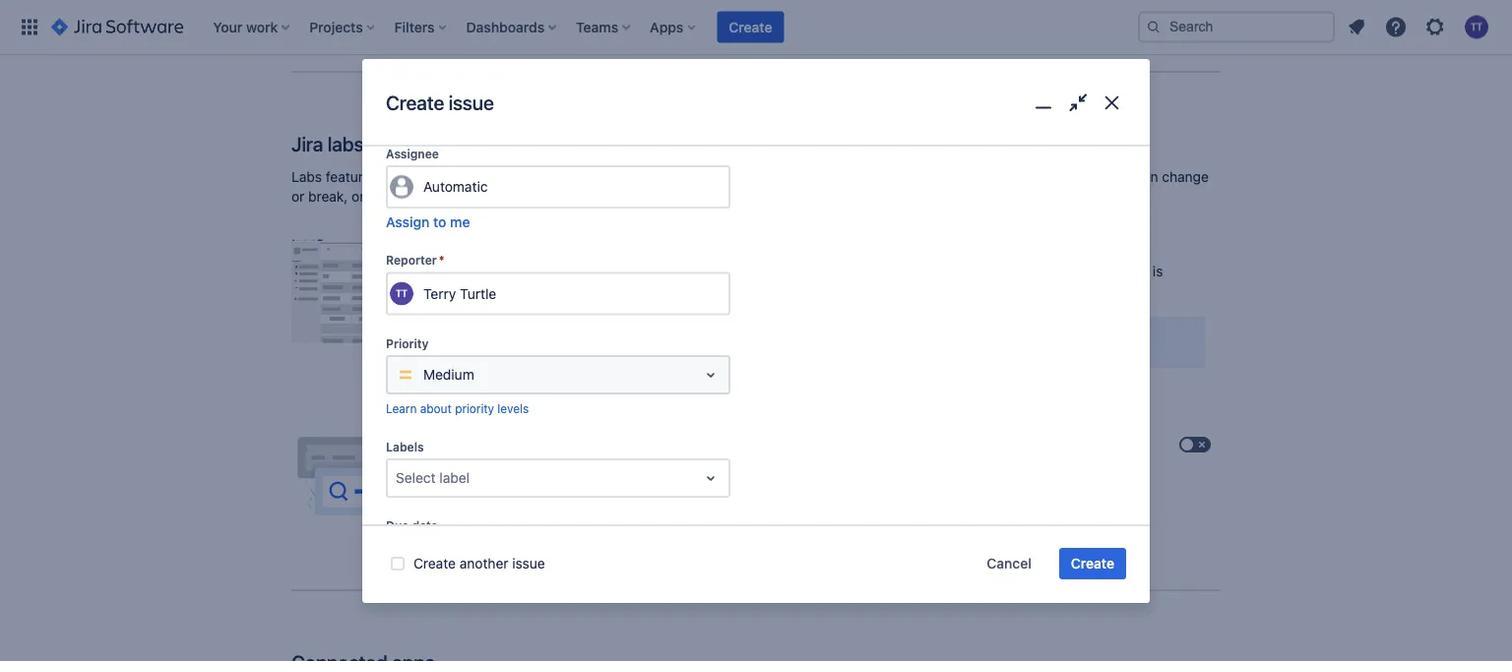 Task type: describe. For each thing, give the bounding box(es) containing it.
1 horizontal spatial queries
[[631, 472, 679, 488]]

refine
[[582, 453, 619, 469]]

new advanced roadmaps layout enable to see the new layout in advanced roadmaps. all of the functionality is the same, but this new interface is easier to navigate with the navigation options in the left side panel.
[[446, 238, 1163, 299]]

jira
[[291, 132, 323, 155]]

jira labs
[[291, 132, 364, 155]]

assign to me button
[[386, 213, 470, 232]]

enable
[[446, 264, 489, 280]]

new
[[446, 238, 476, 254]]

cancel button
[[975, 548, 1044, 580]]

1 horizontal spatial smart
[[589, 472, 627, 488]]

date
[[412, 519, 438, 533]]

features
[[326, 169, 378, 185]]

create another issue
[[414, 556, 545, 572]]

when
[[770, 453, 804, 469]]

get
[[620, 169, 641, 185]]

all
[[788, 264, 804, 280]]

to inside labs features let us experiment with new ideas and get real-world feedback to improve on them. they are works in progress, so they can change or break, or may not end up released at all.
[[776, 169, 788, 185]]

improve
[[792, 169, 843, 185]]

medium
[[423, 367, 474, 383]]

exit full screen image
[[1064, 89, 1092, 117]]

0 horizontal spatial advanced
[[479, 238, 545, 254]]

reporter *
[[386, 253, 445, 267]]

due
[[386, 519, 409, 533]]

results
[[723, 453, 766, 469]]

them.
[[866, 169, 903, 185]]

functionality
[[849, 264, 927, 280]]

labs features let us experiment with new ideas and get real-world feedback to improve on them. they are works in progress, so they can change or break, or may not end up released at all.
[[291, 169, 1209, 205]]

Search field
[[1138, 11, 1335, 43]]

they
[[906, 169, 938, 185]]

2 is from the left
[[1153, 264, 1163, 280]]

1 horizontal spatial new
[[560, 264, 586, 280]]

automatic image
[[390, 175, 414, 199]]

learn inside the use smart queries to refine and target your results when conducting quick searches. learn more about the smart queries available
[[446, 472, 483, 488]]

world
[[674, 169, 709, 185]]

label
[[440, 470, 470, 486]]

of
[[808, 264, 821, 280]]

about inside scrollable content region
[[420, 402, 452, 415]]

learn about priority levels link
[[386, 402, 529, 415]]

2 vertical spatial in
[[737, 283, 748, 299]]

1 is from the left
[[931, 264, 941, 280]]

works
[[965, 169, 1003, 185]]

automatic
[[423, 179, 488, 195]]

learn more about the smart queries available button
[[446, 471, 740, 490]]

released
[[471, 189, 525, 205]]

let
[[382, 169, 398, 185]]

learn inside scrollable content region
[[386, 402, 417, 415]]

at
[[529, 189, 541, 205]]

create issue
[[386, 91, 494, 114]]

quick
[[883, 453, 917, 469]]

the inside the use smart queries to refine and target your results when conducting quick searches. learn more about the smart queries available
[[565, 472, 586, 488]]

the down the roadmaps.
[[752, 283, 773, 299]]

assignee
[[386, 147, 439, 160]]

options
[[686, 283, 734, 299]]

with inside labs features let us experiment with new ideas and get real-world feedback to improve on them. they are works in progress, so they can change or break, or may not end up released at all.
[[495, 169, 521, 185]]

this
[[1036, 264, 1059, 280]]

to inside button
[[433, 214, 446, 230]]

due date
[[386, 519, 438, 533]]

assign
[[386, 214, 430, 230]]

2 or from the left
[[352, 189, 365, 205]]

1 horizontal spatial issue
[[512, 556, 545, 572]]

got feedback? let us know
[[323, 18, 497, 34]]

reporter
[[386, 253, 437, 267]]

2 horizontal spatial new
[[1063, 264, 1089, 280]]

to left see
[[493, 264, 506, 280]]

real-
[[645, 169, 674, 185]]

labels
[[386, 440, 424, 454]]

to inside the use smart queries to refine and target your results when conducting quick searches. learn more about the smart queries available
[[566, 453, 579, 469]]

terry
[[423, 286, 456, 302]]

another
[[460, 556, 509, 572]]

interface
[[1093, 264, 1149, 280]]

progress,
[[1021, 169, 1081, 185]]

let us know button
[[420, 16, 497, 36]]

0 vertical spatial layout
[[621, 238, 661, 254]]

search image
[[1146, 19, 1162, 35]]

me
[[450, 214, 470, 230]]

navigation
[[617, 283, 682, 299]]

0 horizontal spatial queries
[[515, 453, 562, 469]]

us for experiment
[[401, 169, 416, 185]]

experiment
[[420, 169, 491, 185]]

available
[[683, 472, 740, 488]]

conducting
[[808, 453, 879, 469]]

0 horizontal spatial smart
[[475, 453, 511, 469]]

on
[[847, 169, 863, 185]]

create issue dialog
[[362, 59, 1150, 604]]

0 horizontal spatial issue
[[449, 91, 494, 114]]

turtle
[[460, 286, 496, 302]]

same,
[[969, 264, 1007, 280]]

up
[[451, 189, 467, 205]]



Task type: locate. For each thing, give the bounding box(es) containing it.
cancel
[[987, 556, 1032, 572]]

but
[[1011, 264, 1032, 280]]

feedback?
[[350, 18, 416, 34]]

so
[[1085, 169, 1100, 185]]

open image left results at the bottom
[[699, 467, 723, 490]]

create banner
[[0, 0, 1512, 55]]

layout up navigation
[[621, 238, 661, 254]]

1 horizontal spatial in
[[737, 283, 748, 299]]

0 horizontal spatial is
[[931, 264, 941, 280]]

queries
[[515, 453, 562, 469], [631, 472, 679, 488]]

is right functionality
[[931, 264, 941, 280]]

open image down options
[[699, 363, 723, 387]]

searches.
[[921, 453, 982, 469]]

about down medium
[[420, 402, 452, 415]]

feedback
[[713, 169, 772, 185]]

open image
[[699, 363, 723, 387], [699, 467, 723, 490]]

us for know
[[444, 18, 459, 34]]

in down the roadmaps.
[[737, 283, 748, 299]]

us inside labs features let us experiment with new ideas and get real-world feedback to improve on them. they are works in progress, so they can change or break, or may not end up released at all.
[[401, 169, 416, 185]]

1 vertical spatial about
[[524, 472, 561, 488]]

are
[[942, 169, 962, 185]]

0 vertical spatial create button
[[717, 11, 784, 43]]

break,
[[308, 189, 348, 205]]

advanced
[[479, 238, 545, 254], [647, 264, 710, 280]]

to left 'improve' at right top
[[776, 169, 788, 185]]

learn down use
[[446, 472, 483, 488]]

not
[[399, 189, 419, 205]]

got
[[323, 18, 346, 34]]

1 or from the left
[[291, 189, 305, 205]]

to left me
[[433, 214, 446, 230]]

1 horizontal spatial and
[[622, 453, 646, 469]]

new down roadmaps
[[560, 264, 586, 280]]

smart
[[475, 453, 511, 469], [589, 472, 627, 488]]

advanced up navigation
[[647, 264, 710, 280]]

with right navigate
[[562, 283, 589, 299]]

1 horizontal spatial create button
[[1059, 548, 1126, 580]]

0 horizontal spatial about
[[420, 402, 452, 415]]

1 horizontal spatial advanced
[[647, 264, 710, 280]]

labs
[[328, 132, 364, 155]]

levels
[[498, 402, 529, 415]]

can
[[1135, 169, 1158, 185]]

0 vertical spatial about
[[420, 402, 452, 415]]

priority
[[386, 337, 429, 350]]

about
[[420, 402, 452, 415], [524, 472, 561, 488]]

1 vertical spatial learn
[[446, 472, 483, 488]]

0 horizontal spatial learn
[[386, 402, 417, 415]]

to left refine
[[566, 453, 579, 469]]

in right 'works'
[[1007, 169, 1018, 185]]

issue up experiment
[[449, 91, 494, 114]]

us right let
[[444, 18, 459, 34]]

the
[[536, 264, 556, 280], [824, 264, 845, 280], [945, 264, 966, 280], [593, 283, 613, 299], [752, 283, 773, 299], [565, 472, 586, 488]]

new
[[525, 169, 551, 185], [560, 264, 586, 280], [1063, 264, 1089, 280]]

the left same,
[[945, 264, 966, 280]]

is right interface
[[1153, 264, 1163, 280]]

1 vertical spatial layout
[[590, 264, 628, 280]]

more
[[487, 472, 520, 488]]

smart down refine
[[589, 472, 627, 488]]

in inside labs features let us experiment with new ideas and get real-world feedback to improve on them. they are works in progress, so they can change or break, or may not end up released at all.
[[1007, 169, 1018, 185]]

learn about priority levels
[[386, 402, 529, 415]]

create inside primary element
[[729, 19, 772, 35]]

0 vertical spatial issue
[[449, 91, 494, 114]]

your
[[692, 453, 720, 469]]

1 horizontal spatial or
[[352, 189, 365, 205]]

they
[[1104, 169, 1132, 185]]

1 vertical spatial us
[[401, 169, 416, 185]]

jira software image
[[51, 15, 183, 39], [51, 15, 183, 39]]

1 horizontal spatial us
[[444, 18, 459, 34]]

smart up more
[[475, 453, 511, 469]]

0 vertical spatial smart
[[475, 453, 511, 469]]

1 vertical spatial with
[[562, 283, 589, 299]]

queries down target
[[631, 472, 679, 488]]

or
[[291, 189, 305, 205], [352, 189, 365, 205]]

learn
[[386, 402, 417, 415], [446, 472, 483, 488]]

1 horizontal spatial about
[[524, 472, 561, 488]]

select label
[[396, 470, 470, 486]]

in up navigation
[[632, 264, 643, 280]]

side
[[801, 283, 827, 299]]

minimize image
[[1029, 89, 1058, 117]]

with
[[495, 169, 521, 185], [562, 283, 589, 299]]

the down refine
[[565, 472, 586, 488]]

issue right another
[[512, 556, 545, 572]]

let
[[420, 18, 440, 34]]

roadmaps
[[548, 238, 618, 254]]

all.
[[545, 189, 563, 205]]

with inside new advanced roadmaps layout enable to see the new layout in advanced roadmaps. all of the functionality is the same, but this new interface is easier to navigate with the navigation options in the left side panel.
[[562, 283, 589, 299]]

is
[[931, 264, 941, 280], [1153, 264, 1163, 280]]

0 vertical spatial and
[[593, 169, 616, 185]]

1 open image from the top
[[699, 363, 723, 387]]

0 horizontal spatial new
[[525, 169, 551, 185]]

*
[[439, 253, 445, 267]]

easier
[[446, 283, 485, 299]]

queries up more
[[515, 453, 562, 469]]

1 vertical spatial queries
[[631, 472, 679, 488]]

discard & close image
[[1098, 89, 1126, 117]]

1 vertical spatial advanced
[[647, 264, 710, 280]]

and inside labs features let us experiment with new ideas and get real-world feedback to improve on them. they are works in progress, so they can change or break, or may not end up released at all.
[[593, 169, 616, 185]]

navigate
[[505, 283, 559, 299]]

advanced up see
[[479, 238, 545, 254]]

the up navigate
[[536, 264, 556, 280]]

left
[[776, 283, 797, 299]]

the right of
[[824, 264, 845, 280]]

1 vertical spatial issue
[[512, 556, 545, 572]]

or down features
[[352, 189, 365, 205]]

0 horizontal spatial and
[[593, 169, 616, 185]]

1 horizontal spatial learn
[[446, 472, 483, 488]]

priority
[[455, 402, 494, 415]]

and right refine
[[622, 453, 646, 469]]

terry turtle
[[423, 286, 496, 302]]

2 horizontal spatial in
[[1007, 169, 1018, 185]]

2 open image from the top
[[699, 467, 723, 490]]

create button
[[717, 11, 784, 43], [1059, 548, 1126, 580]]

layout
[[621, 238, 661, 254], [590, 264, 628, 280]]

1 vertical spatial and
[[622, 453, 646, 469]]

0 vertical spatial queries
[[515, 453, 562, 469]]

primary element
[[12, 0, 1138, 55]]

panel.
[[831, 283, 870, 299]]

0 vertical spatial learn
[[386, 402, 417, 415]]

0 horizontal spatial or
[[291, 189, 305, 205]]

target
[[650, 453, 688, 469]]

learn up 'labels' at left
[[386, 402, 417, 415]]

may
[[368, 189, 395, 205]]

1 vertical spatial in
[[632, 264, 643, 280]]

new inside labs features let us experiment with new ideas and get real-world feedback to improve on them. they are works in progress, so they can change or break, or may not end up released at all.
[[525, 169, 551, 185]]

1 horizontal spatial is
[[1153, 264, 1163, 280]]

know
[[463, 18, 497, 34]]

terry turtle image
[[390, 282, 414, 306]]

0 horizontal spatial us
[[401, 169, 416, 185]]

0 vertical spatial with
[[495, 169, 521, 185]]

the left navigation
[[593, 283, 613, 299]]

0 horizontal spatial with
[[495, 169, 521, 185]]

with up released
[[495, 169, 521, 185]]

0 horizontal spatial in
[[632, 264, 643, 280]]

1 vertical spatial open image
[[699, 467, 723, 490]]

new right this
[[1063, 264, 1089, 280]]

select
[[396, 470, 436, 486]]

feedback image
[[291, 13, 315, 37]]

0 vertical spatial advanced
[[479, 238, 545, 254]]

in
[[1007, 169, 1018, 185], [632, 264, 643, 280], [737, 283, 748, 299]]

roadmaps.
[[714, 264, 785, 280]]

to right the 'easier'
[[488, 283, 501, 299]]

us
[[444, 18, 459, 34], [401, 169, 416, 185]]

create button inside primary element
[[717, 11, 784, 43]]

layout down roadmaps
[[590, 264, 628, 280]]

Labels text field
[[396, 469, 400, 488]]

assign to me
[[386, 214, 470, 230]]

and inside the use smart queries to refine and target your results when conducting quick searches. learn more about the smart queries available
[[622, 453, 646, 469]]

1 vertical spatial create button
[[1059, 548, 1126, 580]]

0 vertical spatial us
[[444, 18, 459, 34]]

labs
[[291, 169, 322, 185]]

use
[[446, 453, 471, 469]]

scrollable content region
[[362, 143, 1150, 577]]

0 vertical spatial in
[[1007, 169, 1018, 185]]

use smart queries to refine and target your results when conducting quick searches. learn more about the smart queries available
[[446, 453, 982, 488]]

0 vertical spatial open image
[[699, 363, 723, 387]]

ideas
[[555, 169, 589, 185]]

see
[[509, 264, 532, 280]]

or down labs
[[291, 189, 305, 205]]

1 horizontal spatial with
[[562, 283, 589, 299]]

and left get
[[593, 169, 616, 185]]

1 vertical spatial smart
[[589, 472, 627, 488]]

about right more
[[524, 472, 561, 488]]

change
[[1162, 169, 1209, 185]]

about inside the use smart queries to refine and target your results when conducting quick searches. learn more about the smart queries available
[[524, 472, 561, 488]]

end
[[423, 189, 447, 205]]

0 horizontal spatial create button
[[717, 11, 784, 43]]

issue
[[449, 91, 494, 114], [512, 556, 545, 572]]

new up at
[[525, 169, 551, 185]]

us right "let"
[[401, 169, 416, 185]]



Task type: vqa. For each thing, say whether or not it's contained in the screenshot.
'break,'
yes



